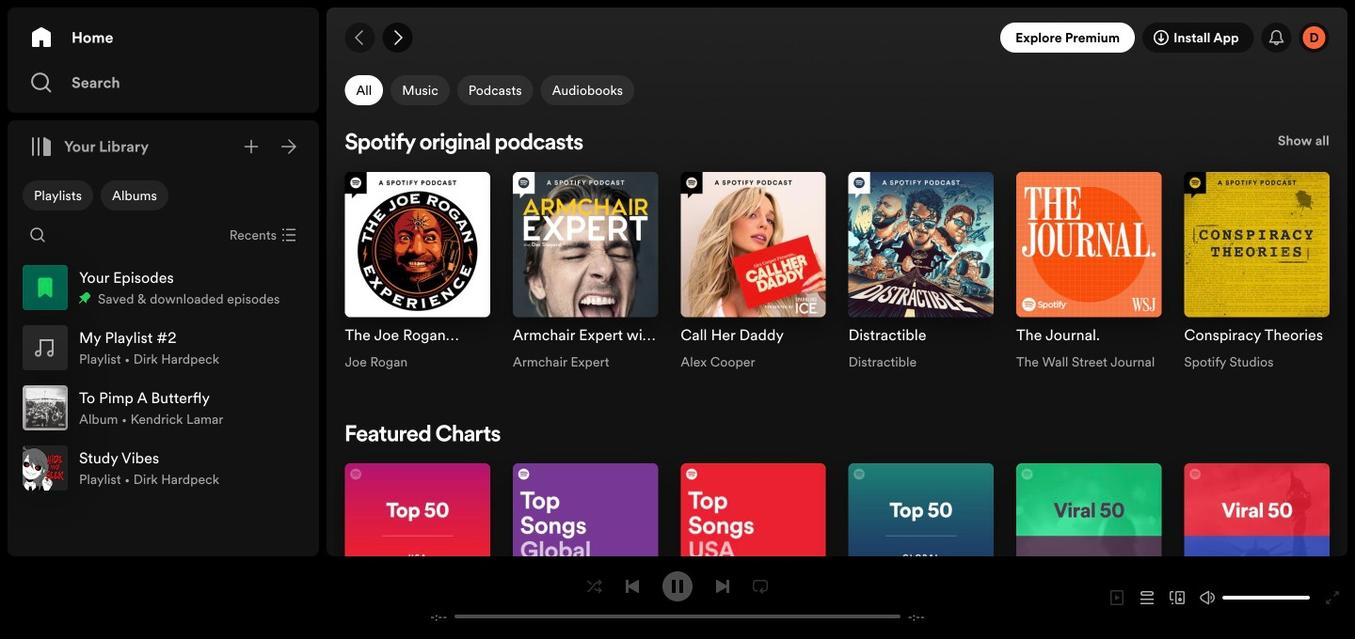 Task type: describe. For each thing, give the bounding box(es) containing it.
pause image
[[670, 579, 685, 594]]

Disable repeat checkbox
[[745, 572, 775, 602]]

enable shuffle image
[[587, 579, 602, 594]]

player controls element
[[410, 572, 946, 625]]

none checkbox inside main element
[[23, 181, 93, 211]]

Audiobooks checkbox
[[541, 75, 634, 105]]

spotify - web player: music for everyone element
[[327, 68, 1348, 640]]

search in your library image
[[30, 228, 45, 243]]

disable repeat image
[[753, 579, 768, 594]]

All checkbox
[[345, 75, 383, 105]]

featured charts element
[[333, 420, 1341, 640]]

top bar and user menu element
[[327, 8, 1348, 68]]

Podcasts checkbox
[[457, 75, 533, 105]]

spotify original podcasts element
[[333, 128, 1341, 382]]



Task type: vqa. For each thing, say whether or not it's contained in the screenshot.
(FEAT.
no



Task type: locate. For each thing, give the bounding box(es) containing it.
go forward image
[[390, 30, 405, 45]]

volume high image
[[1200, 591, 1215, 606]]

None checkbox
[[23, 181, 93, 211]]

Recents, List view field
[[214, 220, 308, 250]]

none search field inside main element
[[23, 220, 53, 250]]

Music checkbox
[[391, 75, 450, 105]]

main element
[[8, 8, 319, 557]]

what's new image
[[1269, 30, 1284, 45]]

none checkbox inside main element
[[101, 181, 168, 211]]

next image
[[715, 579, 730, 594]]

group
[[333, 161, 501, 382], [501, 161, 669, 382], [669, 161, 837, 382], [837, 161, 1005, 382], [1005, 161, 1173, 382], [1173, 161, 1341, 382], [15, 258, 311, 318], [15, 318, 311, 378], [15, 378, 311, 439], [15, 439, 311, 499]]

None search field
[[23, 220, 53, 250]]

None checkbox
[[101, 181, 168, 211]]

go back image
[[352, 30, 367, 45]]

previous image
[[625, 579, 640, 594]]



